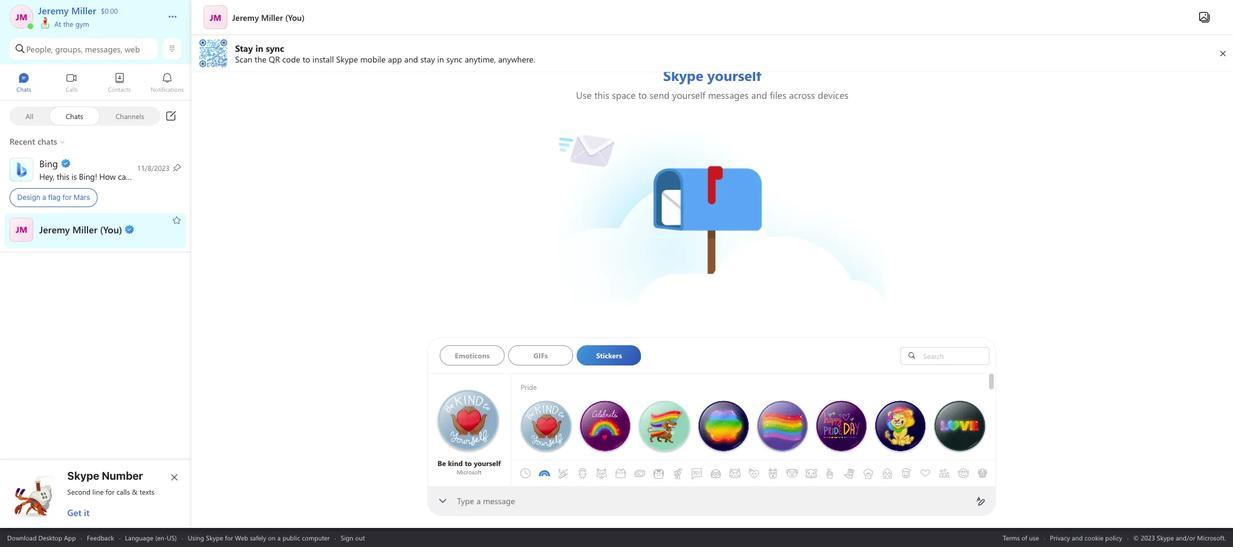 Task type: locate. For each thing, give the bounding box(es) containing it.
language (en-us)
[[125, 533, 177, 542]]

0 vertical spatial skype
[[67, 470, 99, 482]]

(en-
[[155, 533, 167, 542]]

safely
[[250, 533, 266, 542]]

a right "type"
[[477, 495, 481, 507]]

hey, this is bing ! how can i help you today?
[[39, 171, 196, 182]]

for inside skype number element
[[106, 487, 115, 496]]

skype
[[67, 470, 99, 482], [206, 533, 223, 542]]

using skype for web safely on a public computer link
[[188, 533, 330, 542]]

2 horizontal spatial for
[[225, 533, 233, 542]]

1 vertical spatial for
[[106, 487, 115, 496]]

this
[[57, 171, 69, 182]]

!
[[95, 171, 97, 182]]

and
[[1072, 533, 1083, 542]]

a left flag in the top left of the page
[[42, 193, 46, 202]]

0 horizontal spatial a
[[42, 193, 46, 202]]

language (en-us) link
[[125, 533, 177, 542]]

privacy and cookie policy
[[1050, 533, 1123, 542]]

gym
[[75, 19, 89, 29]]

1 horizontal spatial a
[[277, 533, 281, 542]]

of
[[1022, 533, 1028, 542]]

0 vertical spatial tab list
[[0, 67, 191, 100]]

Type a message text field
[[458, 495, 967, 508]]

mars
[[74, 193, 90, 202]]

2 vertical spatial tab list
[[516, 443, 1107, 503]]

a
[[42, 193, 46, 202], [477, 495, 481, 507], [277, 533, 281, 542]]

skype right using
[[206, 533, 223, 542]]

privacy and cookie policy link
[[1050, 533, 1123, 542]]

tab list
[[0, 67, 191, 100], [440, 345, 880, 369], [516, 443, 1107, 503]]

at
[[54, 19, 61, 29]]

second
[[67, 487, 91, 496]]

texts
[[140, 487, 154, 496]]

2 horizontal spatial a
[[477, 495, 481, 507]]

calls
[[117, 487, 130, 496]]

2 vertical spatial a
[[277, 533, 281, 542]]

at the gym
[[52, 19, 89, 29]]

privacy
[[1050, 533, 1070, 542]]

a for message
[[477, 495, 481, 507]]

&
[[132, 487, 138, 496]]

for for second line for calls & texts
[[106, 487, 115, 496]]

for
[[63, 193, 72, 202], [106, 487, 115, 496], [225, 533, 233, 542]]

people, groups, messages, web button
[[10, 38, 158, 60]]

1 vertical spatial a
[[477, 495, 481, 507]]

1 vertical spatial skype
[[206, 533, 223, 542]]

0 horizontal spatial skype
[[67, 470, 99, 482]]

for right line at the bottom left of the page
[[106, 487, 115, 496]]

chats
[[66, 111, 83, 121]]

type a message
[[457, 495, 515, 507]]

2 vertical spatial for
[[225, 533, 233, 542]]

the
[[63, 19, 73, 29]]

sign
[[341, 533, 353, 542]]

people,
[[26, 43, 53, 54]]

for right flag in the top left of the page
[[63, 193, 72, 202]]

it
[[84, 507, 89, 519]]

groups,
[[55, 43, 83, 54]]

a right on
[[277, 533, 281, 542]]

at the gym button
[[38, 17, 156, 29]]

1 horizontal spatial for
[[106, 487, 115, 496]]

for left web
[[225, 533, 233, 542]]

using
[[188, 533, 204, 542]]

a for flag
[[42, 193, 46, 202]]

skype up second
[[67, 470, 99, 482]]

0 vertical spatial a
[[42, 193, 46, 202]]

channels
[[116, 111, 144, 121]]

terms
[[1003, 533, 1020, 542]]

us)
[[167, 533, 177, 542]]

policy
[[1106, 533, 1123, 542]]

download
[[7, 533, 37, 542]]

0 vertical spatial for
[[63, 193, 72, 202]]



Task type: describe. For each thing, give the bounding box(es) containing it.
terms of use
[[1003, 533, 1039, 542]]

using skype for web safely on a public computer
[[188, 533, 330, 542]]

line
[[92, 487, 104, 496]]

1 vertical spatial tab list
[[440, 345, 880, 369]]

desktop
[[38, 533, 62, 542]]

number
[[102, 470, 143, 482]]

all
[[25, 111, 33, 121]]

is
[[71, 171, 77, 182]]

app
[[64, 533, 76, 542]]

language
[[125, 533, 153, 542]]

i
[[133, 171, 135, 182]]

feedback
[[87, 533, 114, 542]]

sign out link
[[341, 533, 365, 542]]

download desktop app
[[7, 533, 76, 542]]

how
[[99, 171, 116, 182]]

messages,
[[85, 43, 122, 54]]

cookie
[[1085, 533, 1104, 542]]

people, groups, messages, web
[[26, 43, 140, 54]]

message
[[483, 495, 515, 507]]

computer
[[302, 533, 330, 542]]

skype number
[[67, 470, 143, 482]]

terms of use link
[[1003, 533, 1039, 542]]

sign out
[[341, 533, 365, 542]]

type
[[457, 495, 474, 507]]

bing
[[79, 171, 95, 182]]

today?
[[170, 171, 193, 182]]

design a flag for mars
[[17, 193, 90, 202]]

design
[[17, 193, 40, 202]]

on
[[268, 533, 276, 542]]

get
[[67, 507, 81, 519]]

skype inside skype number element
[[67, 470, 99, 482]]

can
[[118, 171, 130, 182]]

0 horizontal spatial for
[[63, 193, 72, 202]]

out
[[355, 533, 365, 542]]

use
[[1029, 533, 1039, 542]]

second line for calls & texts
[[67, 487, 154, 496]]

hey,
[[39, 171, 55, 182]]

skype number element
[[10, 470, 182, 519]]

web
[[125, 43, 140, 54]]

for for using skype for web safely on a public computer
[[225, 533, 233, 542]]

Search text field
[[920, 350, 986, 361]]

help
[[137, 171, 152, 182]]

get it
[[67, 507, 89, 519]]

feedback link
[[87, 533, 114, 542]]

you
[[154, 171, 168, 182]]

download desktop app link
[[7, 533, 76, 542]]

flag
[[48, 193, 61, 202]]

web
[[235, 533, 248, 542]]

public
[[283, 533, 300, 542]]

1 horizontal spatial skype
[[206, 533, 223, 542]]



Task type: vqa. For each thing, say whether or not it's contained in the screenshot.
"Download Desktop App" LINK on the left
yes



